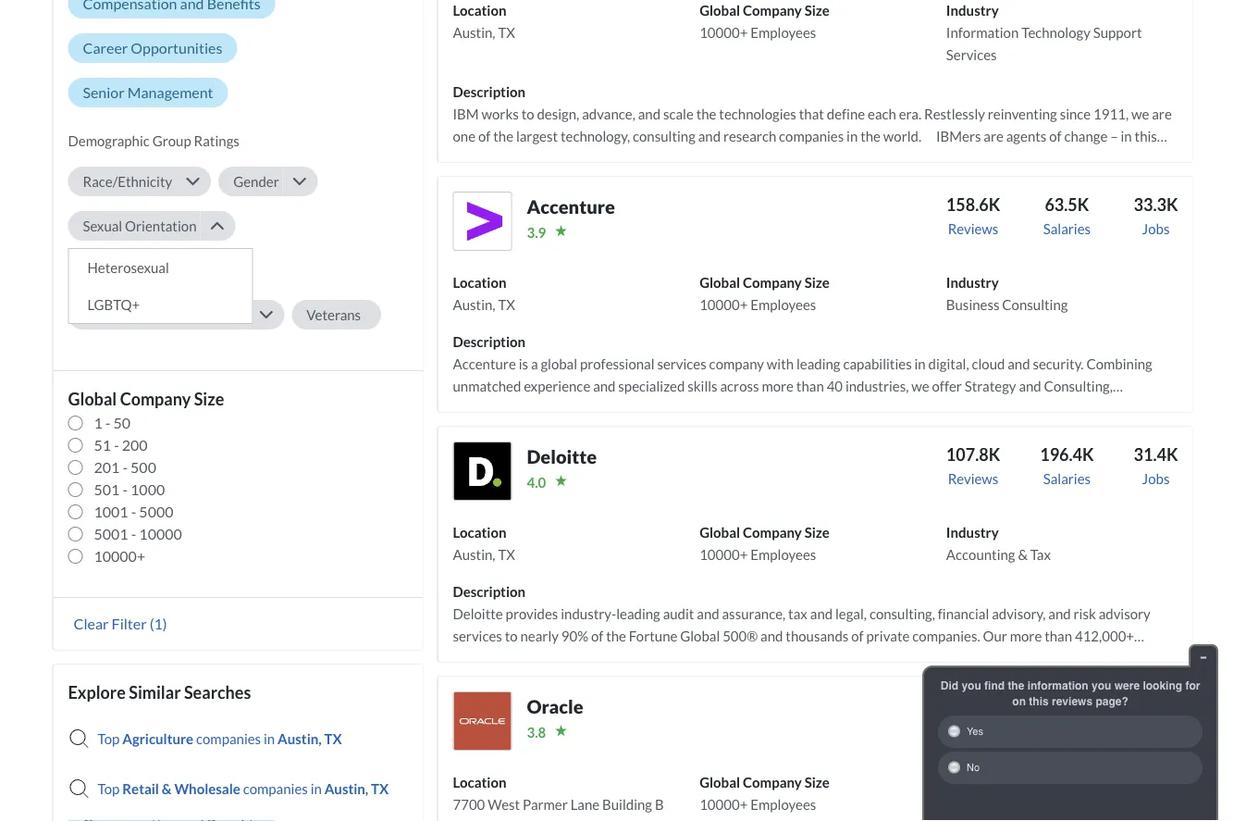 Task type: locate. For each thing, give the bounding box(es) containing it.
1 vertical spatial description
[[453, 333, 526, 350]]

reviews down 51.3k
[[947, 720, 997, 737]]

& left tax
[[1019, 546, 1028, 563]]

industry inside 'industry accounting & tax'
[[947, 524, 999, 541]]

services
[[947, 46, 997, 63]]

industry inside industry enterprise software & network solutions
[[947, 774, 999, 790]]

reviews inside the 107.8k reviews
[[949, 470, 999, 487]]

0 vertical spatial top
[[98, 730, 120, 747]]

&
[[1019, 546, 1028, 563], [162, 780, 172, 797], [1072, 796, 1081, 813]]

10000
[[139, 525, 182, 543]]

suite
[[453, 818, 484, 821]]

global company size
[[68, 389, 224, 409]]

107.8k reviews
[[947, 444, 1001, 487]]

3 global company size 10000+ employees from the top
[[700, 524, 830, 563]]

this
[[1030, 695, 1049, 708]]

reviews for oracle
[[947, 720, 997, 737]]

1000
[[131, 480, 165, 498]]

tx
[[498, 24, 516, 41], [498, 296, 516, 313], [498, 546, 516, 563], [324, 730, 342, 747], [371, 780, 389, 797], [559, 818, 576, 821]]

industry information technology support services
[[947, 2, 1143, 63]]

3 employees from the top
[[751, 546, 817, 563]]

people with disabilities
[[83, 262, 225, 279]]

1 top from the top
[[98, 730, 120, 747]]

salaries inside 196.4k salaries
[[1044, 470, 1091, 487]]

1 horizontal spatial in
[[311, 780, 322, 797]]

2 vertical spatial salaries
[[1047, 720, 1095, 737]]

3 description from the top
[[453, 583, 526, 600]]

& left network at the right bottom of the page
[[1072, 796, 1081, 813]]

companies right wholesale on the left bottom of page
[[243, 780, 308, 797]]

west
[[488, 796, 520, 813]]

industry accounting & tax
[[947, 524, 1052, 563]]

wholesale
[[174, 780, 240, 797]]

2 description from the top
[[453, 333, 526, 350]]

jobs inside 31.4k jobs
[[1143, 470, 1170, 487]]

industry up information
[[947, 2, 999, 18]]

2 vertical spatial reviews
[[947, 720, 997, 737]]

31.4k jobs
[[1134, 444, 1179, 487]]

you up 51.3k
[[962, 679, 982, 692]]

1 vertical spatial top
[[98, 780, 120, 797]]

employees for accenture
[[751, 296, 817, 313]]

salaries down '63.5k'
[[1044, 220, 1091, 237]]

1 - 50
[[94, 414, 131, 432]]

the
[[1008, 679, 1025, 692]]

senior management button
[[68, 78, 228, 107]]

salaries down 93.9k
[[1047, 720, 1095, 737]]

clear filter (1) button
[[68, 614, 173, 634]]

1 vertical spatial location austin, tx
[[453, 274, 516, 313]]

accounting
[[947, 546, 1016, 563]]

explore
[[68, 682, 126, 703]]

33.3k
[[1134, 194, 1179, 215]]

jobs inside 3.5k jobs
[[1148, 720, 1175, 737]]

10000+ for oracle
[[700, 796, 748, 813]]

- right the 201
[[123, 458, 128, 476]]

jobs for accenture
[[1143, 220, 1170, 237]]

location austin, tx
[[453, 2, 516, 41], [453, 274, 516, 313], [453, 524, 516, 563]]

- left 5000
[[131, 503, 136, 521]]

& inside 'industry accounting & tax'
[[1019, 546, 1028, 563]]

4 location from the top
[[453, 774, 507, 790]]

1
[[94, 414, 103, 432]]

- for 501
[[123, 480, 128, 498]]

2 employees from the top
[[751, 296, 817, 313]]

you up page?
[[1092, 679, 1112, 692]]

- for 51
[[114, 436, 119, 454]]

salaries
[[1044, 220, 1091, 237], [1044, 470, 1091, 487], [1047, 720, 1095, 737]]

107.8k
[[947, 444, 1001, 465]]

2 location austin, tx from the top
[[453, 274, 516, 313]]

industry inside industry business consulting
[[947, 274, 999, 291]]

description for deloitte
[[453, 583, 526, 600]]

accenture
[[527, 195, 615, 217]]

10000+ for accenture
[[700, 296, 748, 313]]

top
[[98, 730, 120, 747], [98, 780, 120, 797]]

global for accenture
[[700, 274, 741, 291]]

2 horizontal spatial &
[[1072, 796, 1081, 813]]

1 vertical spatial salaries
[[1044, 470, 1091, 487]]

top retail & wholesale companies in austin, tx
[[98, 780, 389, 797]]

searches
[[184, 682, 251, 703]]

3 location austin, tx from the top
[[453, 524, 516, 563]]

0 vertical spatial location austin, tx
[[453, 2, 516, 41]]

- down 1001 - 5000
[[131, 525, 136, 543]]

demographic
[[68, 132, 150, 149]]

- for 5001
[[131, 525, 136, 543]]

looking
[[1144, 679, 1183, 692]]

reviews inside the 158.6k reviews
[[949, 220, 999, 237]]

industry up business at the right of the page
[[947, 274, 999, 291]]

location for oracle
[[453, 774, 507, 790]]

employees
[[751, 24, 817, 41], [751, 296, 817, 313], [751, 546, 817, 563], [751, 796, 817, 813]]

reviews
[[949, 220, 999, 237], [949, 470, 999, 487], [947, 720, 997, 737]]

companies down searches
[[196, 730, 261, 747]]

2 you from the left
[[1092, 679, 1112, 692]]

no
[[967, 762, 980, 773]]

1 vertical spatial companies
[[243, 780, 308, 797]]

93.9k salaries
[[1047, 694, 1095, 737]]

1 vertical spatial reviews
[[949, 470, 999, 487]]

& right "retail"
[[162, 780, 172, 797]]

- right 1
[[105, 414, 111, 432]]

global company size 10000+ employees for oracle
[[700, 774, 830, 813]]

1 vertical spatial jobs
[[1143, 470, 1170, 487]]

5000
[[139, 503, 174, 521]]

opportunities
[[131, 39, 222, 57]]

solutions
[[947, 818, 1003, 821]]

industry
[[947, 2, 999, 18], [947, 274, 999, 291], [947, 524, 999, 541], [947, 774, 999, 790]]

jobs inside 33.3k jobs
[[1143, 220, 1170, 237]]

reviews
[[1053, 695, 1093, 708]]

industry down "no"
[[947, 774, 999, 790]]

0 vertical spatial reviews
[[949, 220, 999, 237]]

find
[[985, 679, 1005, 692]]

jobs down 31.4k
[[1143, 470, 1170, 487]]

global company size 10000+ employees for accenture
[[700, 274, 830, 313]]

2 top from the top
[[98, 780, 120, 797]]

austin, inside location 7700 west parmer lane building b suite 300 austin, tx 78729
[[514, 818, 556, 821]]

0 horizontal spatial &
[[162, 780, 172, 797]]

salaries down 196.4k
[[1044, 470, 1091, 487]]

0 vertical spatial description
[[453, 83, 526, 100]]

1 location austin, tx from the top
[[453, 2, 516, 41]]

page?
[[1096, 695, 1129, 708]]

2 industry from the top
[[947, 274, 999, 291]]

1 horizontal spatial &
[[1019, 546, 1028, 563]]

industry for deloitte
[[947, 524, 999, 541]]

reviews down 158.6k
[[949, 220, 999, 237]]

0 vertical spatial salaries
[[1044, 220, 1091, 237]]

clear
[[74, 615, 109, 633]]

4 industry from the top
[[947, 774, 999, 790]]

information
[[947, 24, 1019, 41]]

did
[[941, 679, 959, 692]]

top agriculture companies in austin, tx
[[98, 730, 342, 747]]

oracle
[[527, 695, 584, 717]]

global for oracle
[[700, 774, 741, 790]]

orientation
[[125, 217, 197, 234]]

parent or family caregiver
[[83, 306, 246, 323]]

jobs down 3.5k
[[1148, 720, 1175, 737]]

jobs for oracle
[[1148, 720, 1175, 737]]

0 horizontal spatial you
[[962, 679, 982, 692]]

top down the explore
[[98, 730, 120, 747]]

0 vertical spatial in
[[264, 730, 275, 747]]

description for accenture
[[453, 333, 526, 350]]

industry enterprise software & network solutions
[[947, 774, 1138, 821]]

reviews for deloitte
[[949, 470, 999, 487]]

location austin, tx for accenture
[[453, 274, 516, 313]]

4 global company size 10000+ employees from the top
[[700, 774, 830, 813]]

reviews for accenture
[[949, 220, 999, 237]]

0 vertical spatial jobs
[[1143, 220, 1170, 237]]

1 horizontal spatial you
[[1092, 679, 1112, 692]]

3 industry from the top
[[947, 524, 999, 541]]

2 vertical spatial jobs
[[1148, 720, 1175, 737]]

- right 501
[[123, 480, 128, 498]]

& for wholesale
[[162, 780, 172, 797]]

- right 51
[[114, 436, 119, 454]]

size for oracle
[[805, 774, 830, 790]]

group
[[152, 132, 191, 149]]

you
[[962, 679, 982, 692], [1092, 679, 1112, 692]]

1 vertical spatial in
[[311, 780, 322, 797]]

196.4k
[[1041, 444, 1095, 465]]

196.4k salaries
[[1041, 444, 1095, 487]]

3 location from the top
[[453, 524, 507, 541]]

1 global company size 10000+ employees from the top
[[700, 2, 830, 41]]

company for oracle
[[743, 774, 802, 790]]

location inside location 7700 west parmer lane building b suite 300 austin, tx 78729
[[453, 774, 507, 790]]

disabilities
[[157, 262, 225, 279]]

sexual orientation
[[83, 217, 197, 234]]

gender
[[233, 173, 279, 190]]

reviews down 107.8k
[[949, 470, 999, 487]]

for
[[1186, 679, 1201, 692]]

1 employees from the top
[[751, 24, 817, 41]]

2 vertical spatial description
[[453, 583, 526, 600]]

salaries for oracle
[[1047, 720, 1095, 737]]

1 industry from the top
[[947, 2, 999, 18]]

top left "retail"
[[98, 780, 120, 797]]

2 vertical spatial location austin, tx
[[453, 524, 516, 563]]

size for accenture
[[805, 274, 830, 291]]

industry up accounting
[[947, 524, 999, 541]]

4 employees from the top
[[751, 796, 817, 813]]

jobs down 33.3k
[[1143, 220, 1170, 237]]

companies
[[196, 730, 261, 747], [243, 780, 308, 797]]

2 global company size 10000+ employees from the top
[[700, 274, 830, 313]]

description
[[453, 83, 526, 100], [453, 333, 526, 350], [453, 583, 526, 600]]

- for 1001
[[131, 503, 136, 521]]

1001 - 5000
[[94, 503, 174, 521]]

family
[[142, 306, 183, 323]]

93.9k
[[1049, 694, 1093, 715]]

63.5k
[[1045, 194, 1090, 215]]

3.9
[[527, 224, 546, 241]]

tax
[[1031, 546, 1052, 563]]

4.0
[[527, 474, 546, 491]]

b
[[655, 796, 664, 813]]

2 location from the top
[[453, 274, 507, 291]]



Task type: vqa. For each thing, say whether or not it's contained in the screenshot.
Do people recommend working at DigiStream? "DROPDOWN BUTTON"
no



Task type: describe. For each thing, give the bounding box(es) containing it.
51
[[94, 436, 111, 454]]

- for 1
[[105, 414, 111, 432]]

industry business consulting
[[947, 274, 1069, 313]]

similar
[[129, 682, 181, 703]]

industry for oracle
[[947, 774, 999, 790]]

& for tax
[[1019, 546, 1028, 563]]

enterprise
[[947, 796, 1011, 813]]

& inside industry enterprise software & network solutions
[[1072, 796, 1081, 813]]

business
[[947, 296, 1000, 313]]

people
[[83, 262, 125, 279]]

race/ethnicity
[[83, 173, 172, 190]]

lgbtq+
[[87, 296, 140, 313]]

300
[[487, 818, 511, 821]]

salaries for accenture
[[1044, 220, 1091, 237]]

with
[[127, 262, 154, 279]]

63.5k salaries
[[1044, 194, 1091, 237]]

5001 - 10000
[[94, 525, 182, 543]]

51 - 200
[[94, 436, 148, 454]]

career opportunities button
[[68, 33, 237, 63]]

location for deloitte
[[453, 524, 507, 541]]

50
[[113, 414, 131, 432]]

3.8
[[527, 724, 546, 740]]

33.3k jobs
[[1134, 194, 1179, 237]]

158.6k reviews
[[947, 194, 1001, 237]]

jobs for deloitte
[[1143, 470, 1170, 487]]

501 - 1000
[[94, 480, 165, 498]]

were
[[1115, 679, 1140, 692]]

top for top retail & wholesale companies in austin, tx
[[98, 780, 120, 797]]

caregiver
[[186, 306, 246, 323]]

on
[[1013, 695, 1027, 708]]

sexual
[[83, 217, 122, 234]]

industry for accenture
[[947, 274, 999, 291]]

senior
[[83, 83, 125, 101]]

1 you from the left
[[962, 679, 982, 692]]

network
[[1084, 796, 1138, 813]]

201 - 500
[[94, 458, 156, 476]]

1001
[[94, 503, 128, 521]]

78729
[[579, 818, 619, 821]]

accenture image
[[453, 192, 512, 251]]

location for accenture
[[453, 274, 507, 291]]

support
[[1094, 24, 1143, 41]]

501
[[94, 480, 120, 498]]

filter
[[112, 615, 147, 633]]

0 vertical spatial companies
[[196, 730, 261, 747]]

career opportunities
[[83, 39, 222, 57]]

parent
[[83, 306, 124, 323]]

company for deloitte
[[743, 524, 802, 541]]

(1)
[[150, 615, 167, 633]]

201
[[94, 458, 120, 476]]

salaries for deloitte
[[1044, 470, 1091, 487]]

10000+ for deloitte
[[700, 546, 748, 563]]

size for deloitte
[[805, 524, 830, 541]]

3.5k jobs
[[1144, 694, 1179, 737]]

158.6k
[[947, 194, 1001, 215]]

or
[[126, 306, 140, 323]]

3.5k
[[1144, 694, 1179, 715]]

heterosexual
[[87, 259, 169, 276]]

employees for deloitte
[[751, 546, 817, 563]]

51.3k
[[950, 694, 994, 715]]

parmer
[[523, 796, 568, 813]]

31.4k
[[1134, 444, 1179, 465]]

information
[[1028, 679, 1089, 692]]

building
[[603, 796, 653, 813]]

clear filter (1)
[[74, 615, 167, 633]]

5001
[[94, 525, 128, 543]]

company for accenture
[[743, 274, 802, 291]]

- for 201
[[123, 458, 128, 476]]

explore similar searches
[[68, 682, 251, 703]]

demographic group ratings
[[68, 132, 240, 149]]

employees for oracle
[[751, 796, 817, 813]]

500
[[131, 458, 156, 476]]

51.3k reviews
[[947, 694, 997, 737]]

oracle image
[[453, 691, 512, 751]]

1 location from the top
[[453, 2, 507, 18]]

0 horizontal spatial in
[[264, 730, 275, 747]]

200
[[122, 436, 148, 454]]

software
[[1013, 796, 1069, 813]]

technology
[[1022, 24, 1091, 41]]

global for deloitte
[[700, 524, 741, 541]]

industry inside industry information technology support services
[[947, 2, 999, 18]]

7700
[[453, 796, 485, 813]]

veterans
[[307, 306, 361, 323]]

agriculture
[[122, 730, 194, 747]]

location austin, tx for deloitte
[[453, 524, 516, 563]]

top for top agriculture companies in austin, tx
[[98, 730, 120, 747]]

tx inside location 7700 west parmer lane building b suite 300 austin, tx 78729
[[559, 818, 576, 821]]

global company size 10000+ employees for deloitte
[[700, 524, 830, 563]]

yes
[[967, 726, 984, 737]]

deloitte image
[[453, 441, 512, 501]]

ratings
[[194, 132, 240, 149]]

management
[[128, 83, 213, 101]]

1 description from the top
[[453, 83, 526, 100]]



